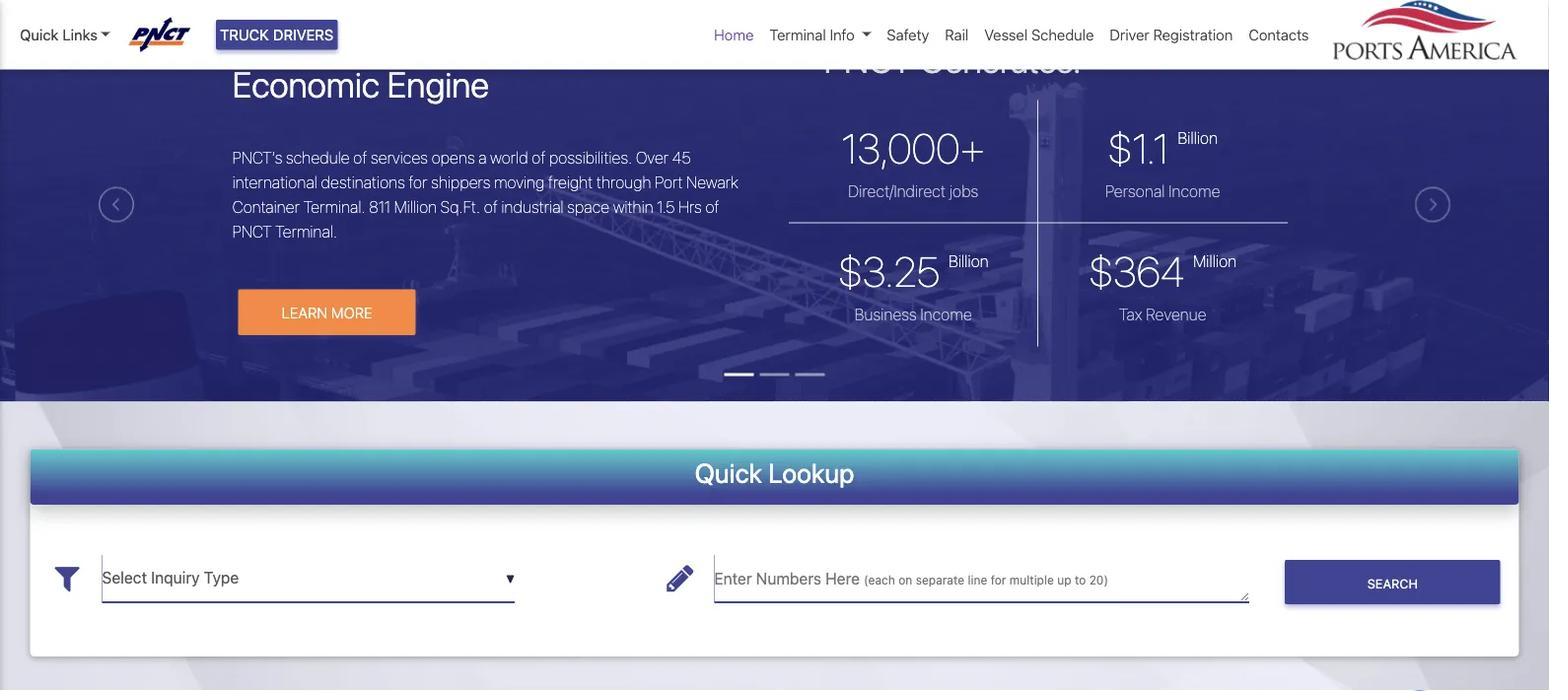 Task type: describe. For each thing, give the bounding box(es) containing it.
economic engine
[[232, 64, 489, 106]]

opens
[[432, 149, 475, 168]]

$3.25 billion
[[838, 247, 989, 296]]

$364
[[1089, 247, 1185, 296]]

contacts link
[[1241, 16, 1317, 54]]

quick lookup
[[695, 458, 855, 489]]

pnct's
[[232, 149, 282, 168]]

tax revenue
[[1119, 305, 1207, 324]]

billion for $1.1
[[1178, 129, 1218, 148]]

space
[[567, 198, 610, 217]]

safety
[[887, 26, 929, 43]]

services
[[371, 149, 428, 168]]

freight
[[548, 173, 593, 192]]

(each
[[864, 574, 895, 588]]

personal
[[1105, 182, 1165, 201]]

moving
[[494, 173, 545, 192]]

links
[[63, 26, 98, 43]]

$3.25
[[838, 247, 940, 296]]

1 vertical spatial terminal.
[[275, 223, 337, 241]]

within
[[613, 198, 654, 217]]

contacts
[[1249, 26, 1309, 43]]

13,000+
[[842, 124, 985, 173]]

$364 million
[[1089, 247, 1237, 296]]

line
[[968, 574, 988, 588]]

schedule
[[1032, 26, 1094, 43]]

shippers
[[431, 173, 491, 192]]

learn
[[282, 304, 328, 321]]

20)
[[1089, 574, 1109, 588]]

terminal
[[770, 26, 826, 43]]

more
[[331, 304, 372, 321]]

international
[[232, 173, 317, 192]]

quick for quick links
[[20, 26, 59, 43]]

million inside $364 million
[[1194, 252, 1237, 271]]

billion for $3.25
[[949, 252, 989, 271]]

search button
[[1285, 561, 1501, 605]]

welcome to port newmark container terminal image
[[0, 8, 1549, 513]]

income for $1.1
[[1169, 182, 1220, 201]]

drivers
[[273, 26, 334, 43]]

on
[[899, 574, 913, 588]]

driver registration
[[1110, 26, 1233, 43]]

generates:
[[920, 38, 1081, 80]]

driver registration link
[[1102, 16, 1241, 54]]

driver
[[1110, 26, 1150, 43]]

truck drivers link
[[216, 20, 338, 50]]

for inside pnct's schedule of services opens a world of possibilities.                                 over 45 international destinations for shippers moving freight through port newark container terminal.                                 811 million sq.ft. of industrial space within 1.5 hrs of pnct terminal.
[[409, 173, 428, 192]]

$1.1
[[1108, 124, 1169, 173]]

0 vertical spatial terminal.
[[303, 198, 366, 217]]

separate
[[916, 574, 965, 588]]

811
[[369, 198, 391, 217]]

1.5
[[657, 198, 675, 217]]

sq.ft.
[[441, 198, 480, 217]]

schedule
[[286, 149, 350, 168]]

enter numbers here (each on separate line for multiple up to 20)
[[714, 570, 1109, 589]]

search
[[1368, 576, 1418, 591]]

vessel
[[985, 26, 1028, 43]]

pnct's schedule of services opens a world of possibilities.                                 over 45 international destinations for shippers moving freight through port newark container terminal.                                 811 million sq.ft. of industrial space within 1.5 hrs of pnct terminal.
[[232, 149, 739, 241]]

newark
[[687, 173, 739, 192]]



Task type: locate. For each thing, give the bounding box(es) containing it.
13,000+ direct/indirect jobs
[[842, 124, 985, 201]]

to
[[1075, 574, 1086, 588]]

million
[[394, 198, 437, 217], [1194, 252, 1237, 271]]

of right "hrs" at the left top
[[706, 198, 719, 217]]

up
[[1058, 574, 1072, 588]]

1 vertical spatial pnct
[[232, 223, 272, 241]]

of
[[353, 149, 367, 168], [532, 149, 546, 168], [484, 198, 498, 217], [706, 198, 719, 217]]

here
[[826, 570, 860, 589]]

income
[[1169, 182, 1220, 201], [921, 305, 972, 324]]

direct/indirect
[[848, 182, 946, 201]]

None text field
[[102, 555, 515, 603], [714, 555, 1250, 603], [102, 555, 515, 603], [714, 555, 1250, 603]]

1 vertical spatial billion
[[949, 252, 989, 271]]

quick links link
[[20, 24, 110, 46]]

million up revenue
[[1194, 252, 1237, 271]]

info
[[830, 26, 855, 43]]

business income
[[855, 305, 972, 324]]

for down services
[[409, 173, 428, 192]]

over
[[636, 149, 669, 168]]

quick
[[20, 26, 59, 43], [695, 458, 762, 489]]

million right 811
[[394, 198, 437, 217]]

1 vertical spatial for
[[991, 574, 1006, 588]]

home link
[[706, 16, 762, 54]]

home
[[714, 26, 754, 43]]

0 horizontal spatial million
[[394, 198, 437, 217]]

a
[[479, 149, 487, 168]]

0 vertical spatial for
[[409, 173, 428, 192]]

1 horizontal spatial quick
[[695, 458, 762, 489]]

for
[[409, 173, 428, 192], [991, 574, 1006, 588]]

1 horizontal spatial pnct
[[824, 38, 912, 80]]

billion
[[1178, 129, 1218, 148], [949, 252, 989, 271]]

truck
[[220, 26, 269, 43]]

billion inside $1.1 billion
[[1178, 129, 1218, 148]]

personal income
[[1105, 182, 1220, 201]]

terminal. down destinations
[[303, 198, 366, 217]]

0 vertical spatial million
[[394, 198, 437, 217]]

for inside enter numbers here (each on separate line for multiple up to 20)
[[991, 574, 1006, 588]]

45
[[672, 149, 691, 168]]

truck drivers
[[220, 26, 334, 43]]

destinations
[[321, 173, 405, 192]]

numbers
[[756, 570, 822, 589]]

engine
[[387, 64, 489, 106]]

income down "$3.25 billion"
[[921, 305, 972, 324]]

rail link
[[937, 16, 977, 54]]

million inside pnct's schedule of services opens a world of possibilities.                                 over 45 international destinations for shippers moving freight through port newark container terminal.                                 811 million sq.ft. of industrial space within 1.5 hrs of pnct terminal.
[[394, 198, 437, 217]]

0 horizontal spatial quick
[[20, 26, 59, 43]]

of up destinations
[[353, 149, 367, 168]]

0 horizontal spatial pnct
[[232, 223, 272, 241]]

quick left links
[[20, 26, 59, 43]]

terminal info
[[770, 26, 855, 43]]

container
[[232, 198, 300, 217]]

billion down jobs
[[949, 252, 989, 271]]

billion right $1.1
[[1178, 129, 1218, 148]]

multiple
[[1010, 574, 1054, 588]]

1 horizontal spatial million
[[1194, 252, 1237, 271]]

0 horizontal spatial income
[[921, 305, 972, 324]]

industrial
[[501, 198, 564, 217]]

0 vertical spatial billion
[[1178, 129, 1218, 148]]

alert
[[0, 0, 1549, 8]]

0 vertical spatial quick
[[20, 26, 59, 43]]

0 horizontal spatial billion
[[949, 252, 989, 271]]

business
[[855, 305, 917, 324]]

1 vertical spatial quick
[[695, 458, 762, 489]]

rail
[[945, 26, 969, 43]]

lookup
[[768, 458, 855, 489]]

learn more
[[282, 304, 372, 321]]

registration
[[1154, 26, 1233, 43]]

1 horizontal spatial income
[[1169, 182, 1220, 201]]

world
[[490, 149, 528, 168]]

0 vertical spatial income
[[1169, 182, 1220, 201]]

of right world
[[532, 149, 546, 168]]

hrs
[[679, 198, 702, 217]]

economic
[[232, 64, 380, 106]]

port
[[655, 173, 683, 192]]

safety link
[[879, 16, 937, 54]]

$1.1 billion
[[1108, 124, 1218, 173]]

income for $3.25
[[921, 305, 972, 324]]

pnct
[[824, 38, 912, 80], [232, 223, 272, 241]]

terminal info link
[[762, 16, 879, 54]]

vessel schedule link
[[977, 16, 1102, 54]]

through
[[597, 173, 651, 192]]

quick for quick lookup
[[695, 458, 762, 489]]

quick left lookup
[[695, 458, 762, 489]]

possibilities.
[[549, 149, 632, 168]]

terminal. down container
[[275, 223, 337, 241]]

billion inside "$3.25 billion"
[[949, 252, 989, 271]]

1 vertical spatial million
[[1194, 252, 1237, 271]]

learn more button
[[238, 290, 416, 336]]

vessel schedule
[[985, 26, 1094, 43]]

1 horizontal spatial billion
[[1178, 129, 1218, 148]]

terminal.
[[303, 198, 366, 217], [275, 223, 337, 241]]

revenue
[[1146, 305, 1207, 324]]

0 vertical spatial pnct
[[824, 38, 912, 80]]

enter
[[714, 570, 752, 589]]

for right line
[[991, 574, 1006, 588]]

0 horizontal spatial for
[[409, 173, 428, 192]]

tax
[[1119, 305, 1143, 324]]

1 vertical spatial income
[[921, 305, 972, 324]]

of right 'sq.ft.'
[[484, 198, 498, 217]]

income down $1.1 billion
[[1169, 182, 1220, 201]]

1 horizontal spatial for
[[991, 574, 1006, 588]]

pnct generates:
[[824, 38, 1081, 80]]

pnct inside pnct's schedule of services opens a world of possibilities.                                 over 45 international destinations for shippers moving freight through port newark container terminal.                                 811 million sq.ft. of industrial space within 1.5 hrs of pnct terminal.
[[232, 223, 272, 241]]

quick links
[[20, 26, 98, 43]]

▼
[[506, 573, 515, 587]]

jobs
[[950, 182, 979, 201]]



Task type: vqa. For each thing, say whether or not it's contained in the screenshot.


